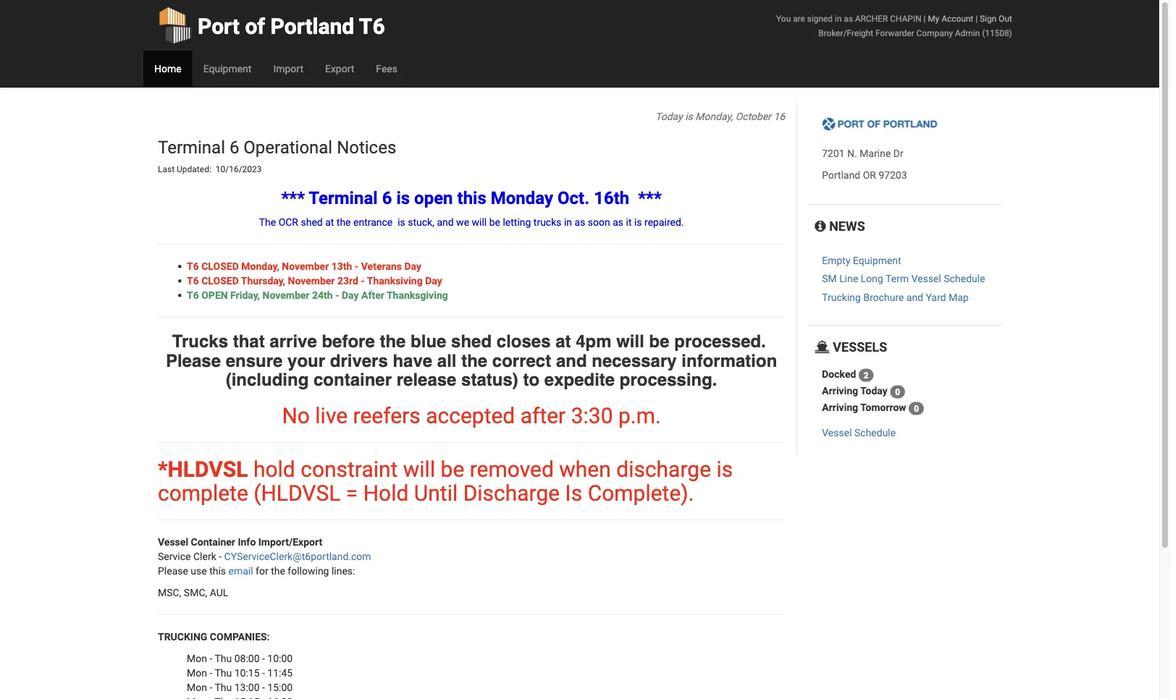 Task type: vqa. For each thing, say whether or not it's contained in the screenshot.
Port of Portland T6 link
yes



Task type: locate. For each thing, give the bounding box(es) containing it.
thu left 10:15
[[215, 667, 232, 679]]

day
[[404, 260, 421, 272], [425, 275, 442, 287], [342, 289, 359, 301]]

0 horizontal spatial 6
[[229, 137, 239, 158]]

- right 24th
[[335, 289, 339, 301]]

1 vertical spatial thu
[[215, 667, 232, 679]]

1 vertical spatial please
[[158, 565, 188, 577]]

1 closed from the top
[[201, 260, 239, 272]]

and right to at the left of the page
[[556, 351, 587, 371]]

0 horizontal spatial at
[[325, 216, 334, 228]]

email link
[[229, 565, 253, 577]]

0 vertical spatial and
[[437, 216, 454, 228]]

as up broker/freight
[[844, 13, 853, 24]]

is right discharge
[[716, 457, 733, 482]]

1 horizontal spatial portland
[[822, 169, 860, 181]]

day up thanksgiving
[[425, 275, 442, 287]]

and left we
[[437, 216, 454, 228]]

0 vertical spatial be
[[489, 216, 500, 228]]

import/export
[[258, 536, 322, 548]]

when
[[559, 457, 611, 482]]

1 horizontal spatial day
[[404, 260, 421, 272]]

2 vertical spatial day
[[342, 289, 359, 301]]

accepted
[[426, 403, 515, 429]]

1 vertical spatial today
[[860, 385, 888, 397]]

1 vertical spatial 6
[[382, 188, 392, 208]]

0 vertical spatial vessel
[[911, 273, 941, 285]]

0 horizontal spatial this
[[209, 565, 226, 577]]

msc, smc, aul
[[158, 587, 228, 599]]

1 vertical spatial schedule
[[854, 427, 896, 439]]

arriving down docked
[[822, 385, 858, 397]]

2 vertical spatial be
[[441, 457, 464, 482]]

2 horizontal spatial and
[[907, 291, 923, 303]]

friday,
[[230, 289, 260, 301]]

import
[[273, 63, 303, 75]]

2 vertical spatial vessel
[[158, 536, 188, 548]]

as left soon
[[575, 216, 585, 228]]

0 vertical spatial arriving
[[822, 385, 858, 397]]

soon
[[588, 216, 610, 228]]

smc,
[[184, 587, 207, 599]]

0 vertical spatial monday,
[[695, 110, 733, 122]]

company
[[917, 28, 953, 38]]

2 horizontal spatial vessel
[[911, 273, 941, 285]]

no
[[282, 403, 310, 429]]

reefers
[[353, 403, 421, 429]]

this right use
[[209, 565, 226, 577]]

6 up 10/16/2023
[[229, 137, 239, 158]]

2 thu from the top
[[215, 667, 232, 679]]

0 vertical spatial equipment
[[203, 63, 252, 75]]

service
[[158, 551, 191, 563]]

my account link
[[928, 13, 974, 24]]

october
[[735, 110, 771, 122]]

operational
[[244, 137, 333, 158]]

1 horizontal spatial at
[[556, 332, 571, 352]]

thu left 13:00
[[215, 682, 232, 694]]

- right 13th
[[355, 260, 359, 272]]

shed up status)
[[451, 332, 492, 352]]

day down 23rd on the left top of page
[[342, 289, 359, 301]]

08:00
[[234, 653, 260, 665]]

will inside trucks that arrive before the blue shed closes at 4pm will be processed. please ensure your drivers have all the correct and necessary information (including container release status) to expedite processing.
[[616, 332, 644, 352]]

open
[[414, 188, 453, 208]]

0 horizontal spatial vessel
[[158, 536, 188, 548]]

1 horizontal spatial 6
[[382, 188, 392, 208]]

1 vertical spatial monday,
[[241, 260, 279, 272]]

2 horizontal spatial be
[[649, 332, 669, 352]]

0 horizontal spatial 0
[[895, 387, 900, 397]]

equipment
[[203, 63, 252, 75], [853, 255, 901, 267]]

1 vertical spatial be
[[649, 332, 669, 352]]

t6
[[359, 13, 385, 39], [187, 260, 199, 272], [187, 275, 199, 287], [187, 289, 199, 301]]

schedule up map
[[944, 273, 985, 285]]

container
[[314, 370, 392, 390]]

| left sign
[[976, 13, 978, 24]]

2 mon from the top
[[187, 667, 207, 679]]

0 vertical spatial please
[[166, 351, 221, 371]]

be left letting
[[489, 216, 500, 228]]

sign out link
[[980, 13, 1012, 24]]

1 horizontal spatial be
[[489, 216, 500, 228]]

1 vertical spatial closed
[[201, 275, 239, 287]]

as left it
[[613, 216, 624, 228]]

*** up ocr
[[281, 188, 305, 208]]

2 *** from the left
[[638, 188, 662, 208]]

1 horizontal spatial will
[[472, 216, 487, 228]]

0 horizontal spatial schedule
[[854, 427, 896, 439]]

0 vertical spatial november
[[282, 260, 329, 272]]

2 horizontal spatial day
[[425, 275, 442, 287]]

will right "4pm"
[[616, 332, 644, 352]]

2 vertical spatial and
[[556, 351, 587, 371]]

vessel inside empty equipment sm line long term vessel schedule trucking brochure and yard map
[[911, 273, 941, 285]]

all
[[437, 351, 457, 371]]

at left "4pm"
[[556, 332, 571, 352]]

2 horizontal spatial will
[[616, 332, 644, 352]]

0 horizontal spatial monday,
[[241, 260, 279, 272]]

status)
[[461, 370, 518, 390]]

this up the ocr shed at the entrance  is stuck, and we will be letting trucks in as soon as it is repaired.
[[457, 188, 486, 208]]

2 vertical spatial will
[[403, 457, 435, 482]]

cyserviceclerk@t6portland.com
[[224, 551, 371, 563]]

fees button
[[365, 51, 408, 87]]

please inside vessel container info import/export service clerk - cyserviceclerk@t6portland.com please use this email for the following lines:
[[158, 565, 188, 577]]

0
[[895, 387, 900, 397], [914, 404, 919, 414]]

1 horizontal spatial equipment
[[853, 255, 901, 267]]

shed
[[301, 216, 323, 228], [451, 332, 492, 352]]

1 horizontal spatial and
[[556, 351, 587, 371]]

container
[[191, 536, 235, 548]]

10:15
[[234, 667, 260, 679]]

0 vertical spatial mon
[[187, 653, 207, 665]]

sign
[[980, 13, 997, 24]]

schedule inside empty equipment sm line long term vessel schedule trucking brochure and yard map
[[944, 273, 985, 285]]

schedule down tomorrow
[[854, 427, 896, 439]]

monday, inside t6 closed monday, november 13th - veterans day t6 closed thursday, november 23rd - thanksiving day t6 open friday, november 24th - day after thanksgiving
[[241, 260, 279, 272]]

is left october at the right of page
[[685, 110, 693, 122]]

monday, left october at the right of page
[[695, 110, 733, 122]]

0 vertical spatial 0
[[895, 387, 900, 397]]

1 vertical spatial equipment
[[853, 255, 901, 267]]

1 horizontal spatial schedule
[[944, 273, 985, 285]]

empty equipment link
[[822, 255, 901, 267]]

export button
[[314, 51, 365, 87]]

7201 n. marine dr
[[822, 147, 904, 159]]

equipment inside dropdown button
[[203, 63, 252, 75]]

1 arriving from the top
[[822, 385, 858, 397]]

as
[[844, 13, 853, 24], [575, 216, 585, 228], [613, 216, 624, 228]]

necessary
[[592, 351, 677, 371]]

- right 23rd on the left top of page
[[361, 275, 365, 287]]

2 horizontal spatial as
[[844, 13, 853, 24]]

0 right tomorrow
[[914, 404, 919, 414]]

discharge
[[463, 481, 560, 506]]

following
[[288, 565, 329, 577]]

the right the for
[[271, 565, 285, 577]]

10:00
[[267, 653, 293, 665]]

- left 13:00
[[210, 682, 212, 694]]

monday, for is
[[695, 110, 733, 122]]

1 horizontal spatial today
[[860, 385, 888, 397]]

6 left open
[[382, 188, 392, 208]]

at
[[325, 216, 334, 228], [556, 332, 571, 352]]

port of portland t6
[[198, 13, 385, 39]]

*** terminal 6 is open this monday oct. 16th  ***
[[281, 188, 662, 208]]

equipment down port
[[203, 63, 252, 75]]

1 horizontal spatial 0
[[914, 404, 919, 414]]

is
[[565, 481, 582, 506]]

1 horizontal spatial ***
[[638, 188, 662, 208]]

2 vertical spatial mon
[[187, 682, 207, 694]]

terminal down notices
[[309, 188, 378, 208]]

sm
[[822, 273, 837, 285]]

please left that
[[166, 351, 221, 371]]

1 horizontal spatial vessel
[[822, 427, 852, 439]]

1 | from the left
[[924, 13, 926, 24]]

portland down 7201
[[822, 169, 860, 181]]

6 inside terminal 6 operational notices last updated:  10/16/2023
[[229, 137, 239, 158]]

0 horizontal spatial portland
[[271, 13, 354, 39]]

arriving up vessel schedule link
[[822, 402, 858, 414]]

ensure
[[226, 351, 283, 371]]

monday, up thursday,
[[241, 260, 279, 272]]

0 vertical spatial 6
[[229, 137, 239, 158]]

1 vertical spatial mon
[[187, 667, 207, 679]]

will
[[472, 216, 487, 228], [616, 332, 644, 352], [403, 457, 435, 482]]

0 vertical spatial in
[[835, 13, 842, 24]]

in right trucks
[[564, 216, 572, 228]]

0 horizontal spatial shed
[[301, 216, 323, 228]]

ocr
[[279, 216, 298, 228]]

blue
[[411, 332, 446, 352]]

1 horizontal spatial terminal
[[309, 188, 378, 208]]

equipment up long
[[853, 255, 901, 267]]

1 horizontal spatial in
[[835, 13, 842, 24]]

and left "yard" on the top right
[[907, 291, 923, 303]]

-
[[355, 260, 359, 272], [361, 275, 365, 287], [335, 289, 339, 301], [219, 551, 222, 563], [210, 653, 212, 665], [262, 653, 265, 665], [210, 667, 212, 679], [262, 667, 265, 679], [210, 682, 212, 694], [262, 682, 265, 694]]

portland up import
[[271, 13, 354, 39]]

1 vertical spatial this
[[209, 565, 226, 577]]

thu down trucking companies:
[[215, 653, 232, 665]]

0 vertical spatial terminal
[[158, 137, 225, 158]]

constraint
[[301, 457, 398, 482]]

0 horizontal spatial be
[[441, 457, 464, 482]]

is right it
[[634, 216, 642, 228]]

today inside docked 2 arriving today 0 arriving tomorrow 0
[[860, 385, 888, 397]]

please down service
[[158, 565, 188, 577]]

after
[[361, 289, 384, 301]]

out
[[999, 13, 1012, 24]]

day up thanksiving
[[404, 260, 421, 272]]

be inside trucks that arrive before the blue shed closes at 4pm will be processed. please ensure your drivers have all the correct and necessary information (including container release status) to expedite processing.
[[649, 332, 669, 352]]

0 horizontal spatial equipment
[[203, 63, 252, 75]]

*** up repaired.
[[638, 188, 662, 208]]

2 vertical spatial november
[[263, 289, 310, 301]]

- right clerk
[[219, 551, 222, 563]]

vessel up service
[[158, 536, 188, 548]]

0 vertical spatial this
[[457, 188, 486, 208]]

1 vertical spatial portland
[[822, 169, 860, 181]]

0 horizontal spatial ***
[[281, 188, 305, 208]]

1 vertical spatial shed
[[451, 332, 492, 352]]

1 vertical spatial arriving
[[822, 402, 858, 414]]

1 vertical spatial november
[[288, 275, 335, 287]]

you
[[776, 13, 791, 24]]

will right we
[[472, 216, 487, 228]]

0 vertical spatial schedule
[[944, 273, 985, 285]]

at right ocr
[[325, 216, 334, 228]]

vessel inside vessel container info import/export service clerk - cyserviceclerk@t6portland.com please use this email for the following lines:
[[158, 536, 188, 548]]

and inside empty equipment sm line long term vessel schedule trucking brochure and yard map
[[907, 291, 923, 303]]

export
[[325, 63, 354, 75]]

1 vertical spatial at
[[556, 332, 571, 352]]

1 vertical spatial and
[[907, 291, 923, 303]]

0 vertical spatial thu
[[215, 653, 232, 665]]

thanksgiving
[[387, 289, 448, 301]]

closed
[[201, 260, 239, 272], [201, 275, 239, 287]]

portland
[[271, 13, 354, 39], [822, 169, 860, 181]]

1 horizontal spatial shed
[[451, 332, 492, 352]]

in up broker/freight
[[835, 13, 842, 24]]

0 horizontal spatial in
[[564, 216, 572, 228]]

msc,
[[158, 587, 181, 599]]

monday, for closed
[[241, 260, 279, 272]]

discharge
[[616, 457, 711, 482]]

| left my
[[924, 13, 926, 24]]

0 vertical spatial portland
[[271, 13, 354, 39]]

port
[[198, 13, 240, 39]]

2 vertical spatial thu
[[215, 682, 232, 694]]

terminal up last
[[158, 137, 225, 158]]

0 up tomorrow
[[895, 387, 900, 397]]

0 horizontal spatial as
[[575, 216, 585, 228]]

is up stuck,
[[396, 188, 410, 208]]

0 horizontal spatial |
[[924, 13, 926, 24]]

=
[[346, 481, 358, 506]]

1 *** from the left
[[281, 188, 305, 208]]

is
[[685, 110, 693, 122], [396, 188, 410, 208], [398, 216, 405, 228], [634, 216, 642, 228], [716, 457, 733, 482]]

1 horizontal spatial monday,
[[695, 110, 733, 122]]

be down the accepted
[[441, 457, 464, 482]]

0 vertical spatial closed
[[201, 260, 239, 272]]

- left 10:00
[[262, 653, 265, 665]]

notices
[[337, 137, 396, 158]]

shed right ocr
[[301, 216, 323, 228]]

0 vertical spatial at
[[325, 216, 334, 228]]

1 vertical spatial vessel
[[822, 427, 852, 439]]

last
[[158, 164, 175, 174]]

be up processing.
[[649, 332, 669, 352]]

in inside you are signed in as archer chapin | my account | sign out broker/freight forwarder company admin (11508)
[[835, 13, 842, 24]]

1 vertical spatial will
[[616, 332, 644, 352]]

0 vertical spatial today
[[655, 110, 683, 122]]

the up 13th
[[337, 216, 351, 228]]

0 horizontal spatial terminal
[[158, 137, 225, 158]]

expedite
[[544, 370, 615, 390]]

0 vertical spatial day
[[404, 260, 421, 272]]

0 horizontal spatial will
[[403, 457, 435, 482]]

vessel up "yard" on the top right
[[911, 273, 941, 285]]

will down reefers
[[403, 457, 435, 482]]

0 horizontal spatial today
[[655, 110, 683, 122]]

0 vertical spatial will
[[472, 216, 487, 228]]

vessel down docked 2 arriving today 0 arriving tomorrow 0
[[822, 427, 852, 439]]

vessel
[[911, 273, 941, 285], [822, 427, 852, 439], [158, 536, 188, 548]]

2
[[864, 370, 869, 381]]

1 horizontal spatial |
[[976, 13, 978, 24]]

p.m.
[[618, 403, 661, 429]]



Task type: describe. For each thing, give the bounding box(es) containing it.
cyserviceclerk@t6portland.com link
[[224, 551, 371, 563]]

docked 2 arriving today 0 arriving tomorrow 0
[[822, 369, 919, 414]]

my
[[928, 13, 940, 24]]

terminal 6 operational notices last updated:  10/16/2023
[[158, 137, 401, 174]]

3 mon from the top
[[187, 682, 207, 694]]

closes
[[497, 332, 551, 352]]

email
[[229, 565, 253, 577]]

7201
[[822, 147, 845, 159]]

*hldvsl
[[158, 457, 248, 482]]

- left 15:00 at the left of page
[[262, 682, 265, 694]]

correct
[[492, 351, 551, 371]]

forwarder
[[876, 28, 914, 38]]

today is monday, october 16
[[655, 110, 785, 122]]

and inside trucks that arrive before the blue shed closes at 4pm will be processed. please ensure your drivers have all the correct and necessary information (including container release status) to expedite processing.
[[556, 351, 587, 371]]

vessel for vessel schedule
[[822, 427, 852, 439]]

will inside hold constraint will be removed when discharge is complete (hldvsl = hold until discharge is complete).
[[403, 457, 435, 482]]

signed
[[807, 13, 833, 24]]

to
[[523, 370, 540, 390]]

1 vertical spatial 0
[[914, 404, 919, 414]]

of
[[245, 13, 265, 39]]

brochure
[[863, 291, 904, 303]]

the ocr shed at the entrance  is stuck, and we will be letting trucks in as soon as it is repaired.
[[259, 216, 684, 228]]

be inside hold constraint will be removed when discharge is complete (hldvsl = hold until discharge is complete).
[[441, 457, 464, 482]]

port of portland t6 link
[[158, 0, 385, 51]]

terminal inside terminal 6 operational notices last updated:  10/16/2023
[[158, 137, 225, 158]]

13:00
[[234, 682, 260, 694]]

- left 10:15
[[210, 667, 212, 679]]

you are signed in as archer chapin | my account | sign out broker/freight forwarder company admin (11508)
[[776, 13, 1012, 38]]

removed
[[470, 457, 554, 482]]

n.
[[847, 147, 857, 159]]

1 mon from the top
[[187, 653, 207, 665]]

is inside hold constraint will be removed when discharge is complete (hldvsl = hold until discharge is complete).
[[716, 457, 733, 482]]

repaired.
[[645, 216, 684, 228]]

thanksiving
[[367, 275, 423, 287]]

0 horizontal spatial day
[[342, 289, 359, 301]]

or
[[863, 169, 876, 181]]

for
[[256, 565, 268, 577]]

clerk
[[193, 551, 216, 563]]

news
[[826, 219, 865, 234]]

(hldvsl
[[254, 481, 341, 506]]

2 closed from the top
[[201, 275, 239, 287]]

vessel schedule link
[[822, 427, 896, 439]]

trucking companies:
[[158, 631, 270, 643]]

admin
[[955, 28, 980, 38]]

sm line long term vessel schedule link
[[822, 273, 985, 285]]

chapin
[[890, 13, 922, 24]]

1 thu from the top
[[215, 653, 232, 665]]

line
[[839, 273, 858, 285]]

at inside trucks that arrive before the blue shed closes at 4pm will be processed. please ensure your drivers have all the correct and necessary information (including container release status) to expedite processing.
[[556, 332, 571, 352]]

1 horizontal spatial as
[[613, 216, 624, 228]]

1 vertical spatial day
[[425, 275, 442, 287]]

11:45
[[267, 667, 293, 679]]

- inside vessel container info import/export service clerk - cyserviceclerk@t6portland.com please use this email for the following lines:
[[219, 551, 222, 563]]

use
[[191, 565, 207, 577]]

15:00
[[267, 682, 293, 694]]

as inside you are signed in as archer chapin | my account | sign out broker/freight forwarder company admin (11508)
[[844, 13, 853, 24]]

vessel for vessel container info import/export service clerk - cyserviceclerk@t6portland.com please use this email for the following lines:
[[158, 536, 188, 548]]

0 horizontal spatial and
[[437, 216, 454, 228]]

t6 closed monday, november 13th - veterans day t6 closed thursday, november 23rd - thanksiving day t6 open friday, november 24th - day after thanksgiving
[[187, 260, 448, 301]]

empty
[[822, 255, 851, 267]]

information
[[682, 351, 777, 371]]

account
[[942, 13, 974, 24]]

is left stuck,
[[398, 216, 405, 228]]

portland or 97203
[[822, 169, 907, 181]]

(including
[[226, 370, 309, 390]]

10/16/2023
[[216, 164, 262, 174]]

companies:
[[210, 631, 270, 643]]

trucking
[[822, 291, 861, 303]]

3:30
[[571, 403, 613, 429]]

yard
[[926, 291, 946, 303]]

1 vertical spatial in
[[564, 216, 572, 228]]

equipment button
[[192, 51, 262, 87]]

0 vertical spatial shed
[[301, 216, 323, 228]]

archer
[[855, 13, 888, 24]]

no live reefers accepted after 3:30 p.m.
[[282, 403, 661, 429]]

home
[[154, 63, 182, 75]]

before
[[322, 332, 375, 352]]

shed inside trucks that arrive before the blue shed closes at 4pm will be processed. please ensure your drivers have all the correct and necessary information (including container release status) to expedite processing.
[[451, 332, 492, 352]]

3 thu from the top
[[215, 682, 232, 694]]

1 horizontal spatial this
[[457, 188, 486, 208]]

processed.
[[674, 332, 766, 352]]

stuck,
[[408, 216, 434, 228]]

empty equipment sm line long term vessel schedule trucking brochure and yard map
[[822, 255, 985, 303]]

1 vertical spatial terminal
[[309, 188, 378, 208]]

trucks
[[172, 332, 228, 352]]

have
[[393, 351, 432, 371]]

2 arriving from the top
[[822, 402, 858, 414]]

vessel schedule
[[822, 427, 896, 439]]

until
[[414, 481, 458, 506]]

- down trucking companies:
[[210, 653, 212, 665]]

complete
[[158, 481, 248, 506]]

info
[[238, 536, 256, 548]]

the right 'all'
[[461, 351, 487, 371]]

vessels
[[830, 339, 887, 355]]

the inside vessel container info import/export service clerk - cyserviceclerk@t6portland.com please use this email for the following lines:
[[271, 565, 285, 577]]

2 | from the left
[[976, 13, 978, 24]]

vessel container info import/export service clerk - cyserviceclerk@t6portland.com please use this email for the following lines:
[[158, 536, 371, 577]]

this inside vessel container info import/export service clerk - cyserviceclerk@t6portland.com please use this email for the following lines:
[[209, 565, 226, 577]]

oct.
[[558, 188, 590, 208]]

ship image
[[815, 340, 830, 353]]

the left blue
[[380, 332, 406, 352]]

veterans
[[361, 260, 402, 272]]

monday
[[491, 188, 553, 208]]

dr
[[893, 147, 904, 159]]

open
[[201, 289, 228, 301]]

broker/freight
[[818, 28, 873, 38]]

(11508)
[[982, 28, 1012, 38]]

trucking
[[158, 631, 207, 643]]

trucks that arrive before the blue shed closes at 4pm will be processed. please ensure your drivers have all the correct and necessary information (including container release status) to expedite processing.
[[166, 332, 777, 390]]

port of portland t6 image
[[822, 117, 938, 132]]

- left 11:45
[[262, 667, 265, 679]]

please inside trucks that arrive before the blue shed closes at 4pm will be processed. please ensure your drivers have all the correct and necessary information (including container release status) to expedite processing.
[[166, 351, 221, 371]]

lines:
[[332, 565, 355, 577]]

trucks
[[534, 216, 562, 228]]

equipment inside empty equipment sm line long term vessel schedule trucking brochure and yard map
[[853, 255, 901, 267]]

trucking brochure and yard map link
[[822, 291, 969, 303]]

are
[[793, 13, 805, 24]]

23rd
[[337, 275, 358, 287]]

info circle image
[[815, 219, 826, 232]]



